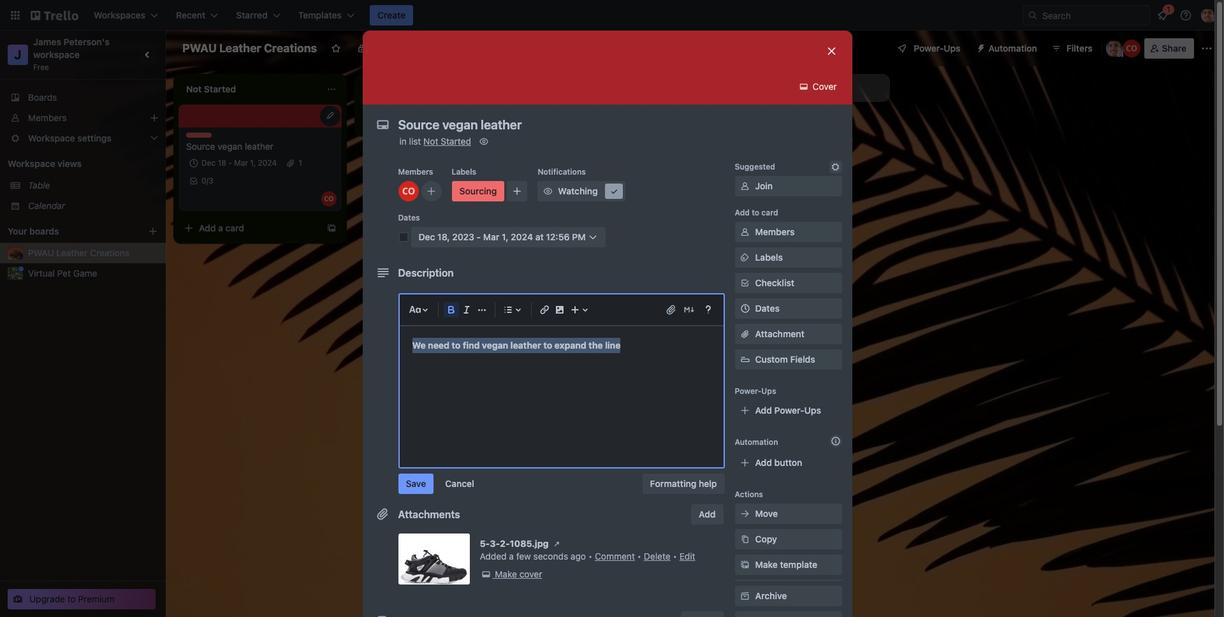 Task type: locate. For each thing, give the bounding box(es) containing it.
color: bold red, title: "sourcing" element right add members to card image
[[452, 181, 505, 201]]

0 vertical spatial add a card button
[[360, 111, 502, 131]]

show menu image
[[1200, 42, 1213, 55]]

peterson's
[[64, 36, 110, 47]]

sm image for watching
[[542, 185, 554, 198]]

add button button
[[735, 453, 842, 473]]

create button
[[370, 5, 413, 26]]

mar right 2023
[[483, 231, 499, 242]]

0 horizontal spatial mar
[[234, 158, 248, 168]]

add members to card image
[[426, 185, 436, 198]]

sm image inside copy link
[[739, 533, 751, 546]]

cancel
[[445, 478, 474, 489]]

0 horizontal spatial 1,
[[250, 158, 256, 168]]

sm image for checklist
[[739, 277, 751, 289]]

not started link
[[423, 136, 471, 147]]

virtual pet game
[[28, 268, 97, 279]]

0 vertical spatial mar
[[234, 158, 248, 168]]

sm image down add to card
[[739, 226, 751, 238]]

a
[[399, 115, 404, 126], [218, 222, 223, 233], [509, 551, 514, 562]]

pm
[[572, 231, 586, 242]]

1 horizontal spatial a
[[399, 115, 404, 126]]

bold ⌘b image
[[443, 302, 459, 317]]

members link down boards
[[0, 108, 166, 128]]

1 horizontal spatial vegan
[[482, 340, 508, 351]]

1 horizontal spatial ups
[[804, 405, 821, 416]]

sm image
[[797, 80, 810, 93], [829, 161, 842, 173], [739, 180, 751, 193], [542, 185, 554, 198], [739, 251, 751, 264], [551, 537, 563, 550], [739, 590, 751, 602]]

add button
[[755, 457, 802, 468]]

add board image
[[148, 226, 158, 237]]

- inside dec 18 - mar 1, 2024 checkbox
[[228, 158, 232, 168]]

members down boards
[[28, 112, 67, 123]]

2 vertical spatial power-
[[774, 405, 804, 416]]

1 vertical spatial add a card
[[199, 222, 244, 233]]

watching button
[[538, 181, 626, 201]]

add a card up in
[[380, 115, 425, 126]]

1 horizontal spatial pwau
[[182, 41, 217, 55]]

0 vertical spatial labels
[[452, 167, 476, 177]]

make down the "added"
[[495, 569, 517, 580]]

edit card image
[[325, 110, 335, 120]]

the
[[589, 340, 603, 351]]

power-ups
[[914, 43, 960, 54], [735, 386, 776, 396]]

james
[[33, 36, 61, 47]]

0 vertical spatial 2024
[[258, 158, 277, 168]]

dec inside checkbox
[[201, 158, 216, 168]]

Main content area, start typing to enter text. text field
[[412, 338, 711, 376]]

1 horizontal spatial christina overa (christinaovera) image
[[398, 181, 419, 201]]

0 vertical spatial dec
[[201, 158, 216, 168]]

1 horizontal spatial james peterson (jamespeterson93) image
[[1201, 8, 1216, 23]]

1 vertical spatial color: bold red, title: "sourcing" element
[[452, 181, 505, 201]]

5-
[[480, 538, 490, 549]]

1, left at
[[502, 231, 508, 242]]

ups inside button
[[944, 43, 960, 54]]

0 vertical spatial -
[[228, 158, 232, 168]]

pwau inside board name text field
[[182, 41, 217, 55]]

1 horizontal spatial leather
[[510, 340, 541, 351]]

mar right 18
[[234, 158, 248, 168]]

0 vertical spatial a
[[399, 115, 404, 126]]

1 horizontal spatial card
[[406, 115, 425, 126]]

leather
[[245, 141, 273, 152], [510, 340, 541, 351]]

move link
[[735, 504, 842, 524]]

sm image inside archive link
[[739, 590, 751, 602]]

sm image inside members link
[[739, 226, 751, 238]]

color: bold red, title: "sourcing" element
[[186, 133, 219, 142], [452, 181, 505, 201]]

1 vertical spatial 1,
[[502, 231, 508, 242]]

creations inside board name text field
[[264, 41, 317, 55]]

1, inside button
[[502, 231, 508, 242]]

sm image for make cover
[[480, 568, 492, 581]]

0 horizontal spatial creations
[[90, 247, 129, 258]]

1 horizontal spatial 1,
[[502, 231, 508, 242]]

1 horizontal spatial make
[[755, 559, 778, 570]]

1 vertical spatial leather
[[510, 340, 541, 351]]

make cover link
[[480, 568, 542, 581]]

members up add members to card image
[[398, 167, 433, 177]]

to left 'find'
[[452, 340, 461, 351]]

0 vertical spatial 1,
[[250, 158, 256, 168]]

0 horizontal spatial pwau
[[28, 247, 54, 258]]

labels up 'checklist'
[[755, 252, 783, 263]]

3
[[209, 176, 213, 186]]

suggested
[[735, 162, 775, 171]]

mar
[[234, 158, 248, 168], [483, 231, 499, 242]]

1 horizontal spatial power-ups
[[914, 43, 960, 54]]

0
[[201, 176, 206, 186]]

formatting help link
[[642, 474, 725, 494]]

make template link
[[735, 555, 842, 575]]

- right 18
[[228, 158, 232, 168]]

dates
[[398, 213, 420, 222], [755, 303, 780, 314]]

custom fields
[[755, 354, 815, 365]]

leather up dec 18 - mar 1, 2024
[[245, 141, 273, 152]]

0 vertical spatial power-ups
[[914, 43, 960, 54]]

members down add to card
[[755, 226, 795, 237]]

add down suggested on the top of page
[[735, 208, 750, 217]]

ups left automation button
[[944, 43, 960, 54]]

james peterson (jamespeterson93) image
[[1201, 8, 1216, 23], [1106, 40, 1124, 57]]

0 horizontal spatial leather
[[245, 141, 273, 152]]

0 vertical spatial add a card
[[380, 115, 425, 126]]

make
[[755, 559, 778, 570], [495, 569, 517, 580]]

1 vertical spatial james peterson (jamespeterson93) image
[[1106, 40, 1124, 57]]

add a card button for leftmost create from template… icon
[[179, 218, 321, 238]]

1 vertical spatial pwau leather creations
[[28, 247, 129, 258]]

to right upgrade
[[67, 594, 76, 604]]

creations left star or unstar board image
[[264, 41, 317, 55]]

automation up add button
[[735, 437, 778, 447]]

0 horizontal spatial pwau leather creations
[[28, 247, 129, 258]]

1 vertical spatial power-
[[735, 386, 761, 396]]

0 vertical spatial members
[[28, 112, 67, 123]]

sourcing up 18
[[186, 133, 219, 142]]

sm image right the "another"
[[797, 80, 810, 93]]

james peterson (jamespeterson93) image right filters
[[1106, 40, 1124, 57]]

sm image for join
[[739, 180, 751, 193]]

1 horizontal spatial sourcing
[[459, 186, 497, 196]]

make down copy
[[755, 559, 778, 570]]

sourcing right add members to card image
[[459, 186, 497, 196]]

search image
[[1028, 10, 1038, 20]]

1, down 'source vegan leather' link
[[250, 158, 256, 168]]

sm image inside automation button
[[971, 38, 989, 56]]

0 horizontal spatial leather
[[56, 247, 88, 258]]

delete link
[[644, 551, 670, 562]]

0 vertical spatial james peterson (jamespeterson93) image
[[1201, 8, 1216, 23]]

add down custom
[[755, 405, 772, 416]]

0 horizontal spatial add a card button
[[179, 218, 321, 238]]

lists image
[[500, 302, 515, 317]]

dates down 'checklist'
[[755, 303, 780, 314]]

dec for dec 18, 2023 - mar 1, 2024 at 12:56 pm
[[419, 231, 435, 242]]

automation
[[989, 43, 1037, 54], [735, 437, 778, 447]]

1 vertical spatial sourcing
[[459, 186, 497, 196]]

0 vertical spatial leather
[[245, 141, 273, 152]]

1 horizontal spatial mar
[[483, 231, 499, 242]]

dec inside button
[[419, 231, 435, 242]]

sourcing source vegan leather
[[186, 133, 273, 152]]

premium
[[78, 594, 114, 604]]

sm image left archive
[[739, 590, 751, 602]]

workspace
[[8, 158, 55, 169]]

join link
[[735, 176, 842, 196]]

dec left 18,
[[419, 231, 435, 242]]

sm image inside checklist link
[[739, 277, 751, 289]]

power-
[[914, 43, 944, 54], [735, 386, 761, 396], [774, 405, 804, 416]]

dec left 18
[[201, 158, 216, 168]]

1 vertical spatial ups
[[761, 386, 776, 396]]

1 horizontal spatial dec
[[419, 231, 435, 242]]

sm image inside the watching 'button'
[[542, 185, 554, 198]]

0 horizontal spatial automation
[[735, 437, 778, 447]]

delete
[[644, 551, 670, 562]]

2 horizontal spatial ups
[[944, 43, 960, 54]]

1 vertical spatial creations
[[90, 247, 129, 258]]

ups down the fields
[[804, 405, 821, 416]]

1 horizontal spatial leather
[[219, 41, 261, 55]]

to left expand on the left bottom of the page
[[543, 340, 552, 351]]

0 horizontal spatial power-
[[735, 386, 761, 396]]

attachment
[[755, 328, 804, 339]]

added
[[480, 551, 507, 562]]

1 horizontal spatial dates
[[755, 303, 780, 314]]

in list not started
[[399, 136, 471, 147]]

dec 18, 2023 - mar 1, 2024 at 12:56 pm
[[419, 231, 586, 242]]

notifications
[[538, 167, 586, 177]]

save
[[406, 478, 426, 489]]

1 horizontal spatial pwau leather creations
[[182, 41, 317, 55]]

None text field
[[392, 113, 813, 136]]

comment link
[[595, 551, 635, 562]]

sm image up join link
[[829, 161, 842, 173]]

- inside dec 18, 2023 - mar 1, 2024 at 12:56 pm button
[[477, 231, 481, 242]]

1 horizontal spatial members link
[[735, 222, 842, 242]]

sm image down add to card
[[739, 251, 751, 264]]

move
[[755, 508, 778, 519]]

view markdown image
[[682, 303, 695, 316]]

automation button
[[971, 38, 1045, 59]]

virtual
[[28, 268, 55, 279]]

formatting
[[650, 478, 696, 489]]

vegan inside main content area, start typing to enter text. text box
[[482, 340, 508, 351]]

1 vertical spatial mar
[[483, 231, 499, 242]]

a for leftmost create from template… icon
[[218, 222, 223, 233]]

1 vertical spatial 2024
[[511, 231, 533, 242]]

members link
[[0, 108, 166, 128], [735, 222, 842, 242]]

1 horizontal spatial power-
[[774, 405, 804, 416]]

0 horizontal spatial card
[[225, 222, 244, 233]]

0 horizontal spatial sourcing
[[186, 133, 219, 142]]

source vegan leather link
[[186, 140, 334, 153]]

add left button
[[755, 457, 772, 468]]

list left 'cover'
[[794, 82, 806, 93]]

0 / 3
[[201, 176, 213, 186]]

we
[[412, 340, 426, 351]]

add a card
[[380, 115, 425, 126], [199, 222, 244, 233]]

0 vertical spatial pwau
[[182, 41, 217, 55]]

added a few seconds ago
[[480, 551, 586, 562]]

sm image for copy
[[739, 533, 751, 546]]

1 horizontal spatial members
[[398, 167, 433, 177]]

boards
[[28, 92, 57, 103]]

sm image inside move "link"
[[739, 507, 751, 520]]

0 horizontal spatial make
[[495, 569, 517, 580]]

1 vertical spatial labels
[[755, 252, 783, 263]]

add
[[740, 82, 756, 93], [380, 115, 397, 126], [735, 208, 750, 217], [199, 222, 216, 233], [755, 405, 772, 416], [755, 457, 772, 468], [699, 509, 716, 520]]

0 vertical spatial dates
[[398, 213, 420, 222]]

1 vertical spatial a
[[218, 222, 223, 233]]

we need to find vegan leather to expand the line
[[412, 340, 621, 351]]

creations up virtual pet game link
[[90, 247, 129, 258]]

1 horizontal spatial add a card
[[380, 115, 425, 126]]

2 vertical spatial card
[[225, 222, 244, 233]]

game
[[73, 268, 97, 279]]

2 horizontal spatial power-
[[914, 43, 944, 54]]

labels down started
[[452, 167, 476, 177]]

0 horizontal spatial a
[[218, 222, 223, 233]]

0 vertical spatial pwau leather creations
[[182, 41, 317, 55]]

sm image left make template
[[739, 558, 751, 571]]

1 notification image
[[1155, 8, 1171, 23]]

2 horizontal spatial card
[[761, 208, 778, 217]]

vegan right 'find'
[[482, 340, 508, 351]]

sm image left copy
[[739, 533, 751, 546]]

18
[[218, 158, 226, 168]]

ups up add power-ups
[[761, 386, 776, 396]]

2024 left at
[[511, 231, 533, 242]]

0 vertical spatial color: bold red, title: "sourcing" element
[[186, 133, 219, 142]]

18,
[[437, 231, 450, 242]]

vegan up dec 18 - mar 1, 2024 checkbox
[[218, 141, 242, 152]]

template
[[780, 559, 817, 570]]

add a card button down 3
[[179, 218, 321, 238]]

attachments
[[398, 509, 460, 520]]

a for the top create from template… icon
[[399, 115, 404, 126]]

sm image for move
[[739, 507, 751, 520]]

1 vertical spatial create from template… image
[[326, 223, 337, 233]]

need
[[428, 340, 449, 351]]

list inside button
[[794, 82, 806, 93]]

cover link
[[794, 77, 844, 97]]

- right 2023
[[477, 231, 481, 242]]

sm image down actions
[[739, 507, 751, 520]]

1 vertical spatial add a card button
[[179, 218, 321, 238]]

card
[[406, 115, 425, 126], [761, 208, 778, 217], [225, 222, 244, 233]]

2024 inside checkbox
[[258, 158, 277, 168]]

0 vertical spatial card
[[406, 115, 425, 126]]

1 vertical spatial vegan
[[482, 340, 508, 351]]

edit
[[679, 551, 695, 562]]

sm image inside labels link
[[739, 251, 751, 264]]

0 vertical spatial ups
[[944, 43, 960, 54]]

sm image inside cover link
[[797, 80, 810, 93]]

leather down lists icon
[[510, 340, 541, 351]]

2024 down 'source vegan leather' link
[[258, 158, 277, 168]]

james peterson (jamespeterson93) image right open information menu icon
[[1201, 8, 1216, 23]]

1 horizontal spatial list
[[794, 82, 806, 93]]

upgrade to premium link
[[8, 589, 156, 609]]

list right in
[[409, 136, 421, 147]]

sm image inside join link
[[739, 180, 751, 193]]

dates up mark due date as complete checkbox
[[398, 213, 420, 222]]

0 horizontal spatial add a card
[[199, 222, 244, 233]]

sm image for make template
[[739, 558, 751, 571]]

sm image down 'notifications'
[[542, 185, 554, 198]]

private image
[[357, 43, 367, 54]]

1 vertical spatial power-ups
[[735, 386, 776, 396]]

sm image down the "added"
[[480, 568, 492, 581]]

0 horizontal spatial list
[[409, 136, 421, 147]]

1 horizontal spatial -
[[477, 231, 481, 242]]

sm image right power-ups button
[[971, 38, 989, 56]]

sm image for members
[[739, 226, 751, 238]]

your
[[8, 226, 27, 237]]

sourcing inside sourcing source vegan leather
[[186, 133, 219, 142]]

james peterson (jamespeterson93) image inside the primary element
[[1201, 8, 1216, 23]]

1 vertical spatial dec
[[419, 231, 435, 242]]

sm image inside make template 'link'
[[739, 558, 751, 571]]

add a card down 3
[[199, 222, 244, 233]]

1 horizontal spatial create from template… image
[[507, 116, 518, 126]]

0 vertical spatial sourcing
[[186, 133, 219, 142]]

cover
[[810, 81, 837, 92]]

add a card button up not
[[360, 111, 502, 131]]

make inside 'link'
[[755, 559, 778, 570]]

christina overa (christinaovera) image
[[1122, 40, 1140, 57], [398, 181, 419, 201], [321, 191, 337, 207]]

1 horizontal spatial labels
[[755, 252, 783, 263]]

primary element
[[0, 0, 1224, 31]]

text styles image
[[407, 302, 422, 317]]

1 vertical spatial pwau
[[28, 247, 54, 258]]

2 vertical spatial members
[[755, 226, 795, 237]]

members link up labels link
[[735, 222, 842, 242]]

sm image
[[971, 38, 989, 56], [477, 135, 490, 148], [608, 185, 621, 198], [739, 226, 751, 238], [739, 277, 751, 289], [739, 507, 751, 520], [739, 533, 751, 546], [739, 558, 751, 571], [480, 568, 492, 581]]

power-ups button
[[888, 38, 968, 59]]

add right edit card image on the top left
[[380, 115, 397, 126]]

0 horizontal spatial -
[[228, 158, 232, 168]]

1,
[[250, 158, 256, 168], [502, 231, 508, 242]]

formatting help
[[650, 478, 717, 489]]

sm image left 'checklist'
[[739, 277, 751, 289]]

sm image right watching
[[608, 185, 621, 198]]

sm image for labels
[[739, 251, 751, 264]]

create from template… image
[[507, 116, 518, 126], [326, 223, 337, 233]]

automation down "search" icon
[[989, 43, 1037, 54]]

-
[[228, 158, 232, 168], [477, 231, 481, 242]]

1 vertical spatial -
[[477, 231, 481, 242]]

0 vertical spatial create from template… image
[[507, 116, 518, 126]]

make for make template
[[755, 559, 778, 570]]

1 horizontal spatial 2024
[[511, 231, 533, 242]]

ups
[[944, 43, 960, 54], [761, 386, 776, 396], [804, 405, 821, 416]]

color: bold red, title: "sourcing" element up 18
[[186, 133, 219, 142]]

sm image left join on the top right of the page
[[739, 180, 751, 193]]



Task type: vqa. For each thing, say whether or not it's contained in the screenshot.
Payment information Step 1 of 2
no



Task type: describe. For each thing, give the bounding box(es) containing it.
few
[[516, 551, 531, 562]]

5-3-2-1085.jpg
[[480, 538, 549, 549]]

copy
[[755, 534, 777, 544]]

add a card button for the top create from template… icon
[[360, 111, 502, 131]]

0 horizontal spatial members link
[[0, 108, 166, 128]]

mar inside button
[[483, 231, 499, 242]]

button
[[774, 457, 802, 468]]

at
[[535, 231, 544, 242]]

sm image for archive
[[739, 590, 751, 602]]

pwau leather creations link
[[28, 247, 158, 259]]

create
[[377, 10, 406, 20]]

labels link
[[735, 247, 842, 268]]

workspace
[[33, 49, 80, 60]]

share
[[1162, 43, 1186, 54]]

virtual pet game link
[[28, 267, 158, 280]]

boards
[[29, 226, 59, 237]]

expand
[[554, 340, 586, 351]]

ago
[[571, 551, 586, 562]]

help
[[699, 478, 717, 489]]

dates inside button
[[755, 303, 780, 314]]

0 horizontal spatial color: bold red, title: "sourcing" element
[[186, 133, 219, 142]]

watching
[[558, 186, 598, 196]]

more formatting image
[[474, 302, 489, 317]]

leather inside main content area, start typing to enter text. text box
[[510, 340, 541, 351]]

copy link
[[735, 529, 842, 550]]

views
[[57, 158, 82, 169]]

cover
[[519, 569, 542, 580]]

workspace views
[[8, 158, 82, 169]]

boards link
[[0, 87, 166, 108]]

sm image inside the watching 'button'
[[608, 185, 621, 198]]

add another list
[[740, 82, 806, 93]]

make template
[[755, 559, 817, 570]]

1 horizontal spatial color: bold red, title: "sourcing" element
[[452, 181, 505, 201]]

1 vertical spatial card
[[761, 208, 778, 217]]

1 vertical spatial members
[[398, 167, 433, 177]]

1 vertical spatial members link
[[735, 222, 842, 242]]

open information menu image
[[1179, 9, 1192, 22]]

james peterson's workspace link
[[33, 36, 112, 60]]

Dec 18 - Mar 1, 2024 checkbox
[[186, 156, 281, 171]]

another
[[759, 82, 791, 93]]

your boards
[[8, 226, 59, 237]]

mar inside checkbox
[[234, 158, 248, 168]]

actions
[[735, 490, 763, 499]]

leather inside board name text field
[[219, 41, 261, 55]]

open help dialog image
[[700, 302, 716, 317]]

sm image up seconds
[[551, 537, 563, 550]]

sourcing for sourcing
[[459, 186, 497, 196]]

1 vertical spatial leather
[[56, 247, 88, 258]]

your boards with 2 items element
[[8, 224, 129, 239]]

add left the "another"
[[740, 82, 756, 93]]

2024 inside button
[[511, 231, 533, 242]]

to down join on the top right of the page
[[752, 208, 759, 217]]

0 horizontal spatial dates
[[398, 213, 420, 222]]

checklist
[[755, 277, 794, 288]]

2 horizontal spatial christina overa (christinaovera) image
[[1122, 40, 1140, 57]]

add button
[[691, 504, 723, 525]]

image image
[[552, 302, 567, 317]]

cancel button
[[438, 474, 482, 494]]

1 vertical spatial automation
[[735, 437, 778, 447]]

automation inside button
[[989, 43, 1037, 54]]

custom
[[755, 354, 788, 365]]

3-
[[490, 538, 500, 549]]

1085.jpg
[[510, 538, 549, 549]]

attachment button
[[735, 324, 842, 344]]

pet
[[57, 268, 71, 279]]

archive
[[755, 590, 787, 601]]

Search field
[[1038, 6, 1149, 25]]

star or unstar board image
[[331, 43, 341, 54]]

dates button
[[735, 298, 842, 319]]

power- inside button
[[914, 43, 944, 54]]

description
[[398, 267, 454, 279]]

0 horizontal spatial christina overa (christinaovera) image
[[321, 191, 337, 207]]

sourcing for sourcing source vegan leather
[[186, 133, 219, 142]]

pwau leather creations inside board name text field
[[182, 41, 317, 55]]

power-ups inside power-ups button
[[914, 43, 960, 54]]

edit link
[[679, 551, 695, 562]]

sm image right started
[[477, 135, 490, 148]]

vegan inside sourcing source vegan leather
[[218, 141, 242, 152]]

leather inside sourcing source vegan leather
[[245, 141, 273, 152]]

checklist link
[[735, 273, 842, 293]]

j
[[14, 47, 21, 62]]

add power-ups link
[[735, 400, 842, 421]]

0 horizontal spatial ups
[[761, 386, 776, 396]]

in
[[399, 136, 407, 147]]

add another list button
[[717, 74, 890, 102]]

upgrade
[[29, 594, 65, 604]]

italic ⌘i image
[[459, 302, 474, 317]]

Board name text field
[[176, 38, 323, 59]]

editor toolbar toolbar
[[405, 300, 718, 320]]

james peterson's workspace free
[[33, 36, 112, 72]]

sm image for automation
[[971, 38, 989, 56]]

add inside button
[[755, 457, 772, 468]]

add down 0 / 3
[[199, 222, 216, 233]]

comment
[[595, 551, 635, 562]]

seconds
[[533, 551, 568, 562]]

dec 18 - mar 1, 2024
[[201, 158, 277, 168]]

12:56
[[546, 231, 570, 242]]

attach and insert link image
[[665, 303, 677, 316]]

1
[[298, 158, 302, 168]]

archive link
[[735, 586, 842, 606]]

sm image for suggested
[[829, 161, 842, 173]]

line
[[605, 340, 621, 351]]

filters button
[[1047, 38, 1096, 59]]

fields
[[790, 354, 815, 365]]

0 horizontal spatial power-ups
[[735, 386, 776, 396]]

0 horizontal spatial members
[[28, 112, 67, 123]]

2 vertical spatial a
[[509, 551, 514, 562]]

dec for dec 18 - mar 1, 2024
[[201, 158, 216, 168]]

started
[[441, 136, 471, 147]]

2 vertical spatial ups
[[804, 405, 821, 416]]

source
[[186, 141, 215, 152]]

table link
[[28, 179, 158, 192]]

0 horizontal spatial create from template… image
[[326, 223, 337, 233]]

add down help
[[699, 509, 716, 520]]

0 horizontal spatial james peterson (jamespeterson93) image
[[1106, 40, 1124, 57]]

filters
[[1066, 43, 1093, 54]]

link image
[[536, 302, 552, 317]]

calendar link
[[28, 200, 158, 212]]

upgrade to premium
[[29, 594, 114, 604]]

make for make cover
[[495, 569, 517, 580]]

join
[[755, 180, 773, 191]]

2023
[[452, 231, 474, 242]]

j link
[[8, 45, 28, 65]]

custom fields button
[[735, 353, 842, 366]]

add to card
[[735, 208, 778, 217]]

free
[[33, 62, 49, 72]]

1, inside checkbox
[[250, 158, 256, 168]]

Mark due date as complete checkbox
[[398, 232, 408, 242]]



